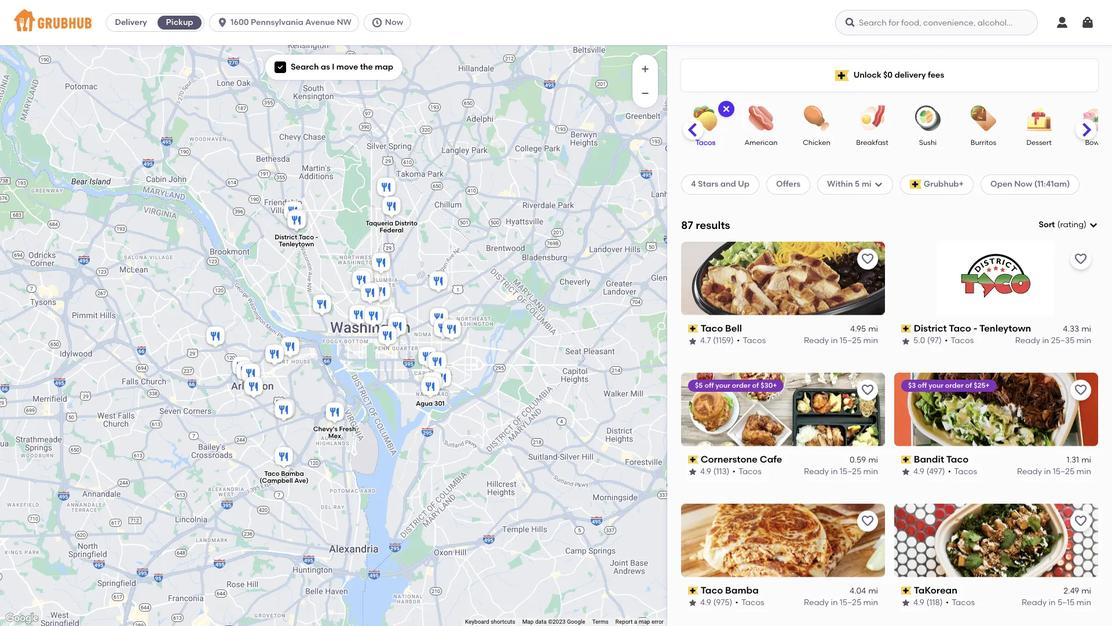 Task type: vqa. For each thing, say whether or not it's contained in the screenshot.


Task type: locate. For each thing, give the bounding box(es) containing it.
15–25 down 0.59
[[840, 467, 862, 477]]

mi for taco bell
[[869, 324, 879, 334]]

map data ©2023 google
[[523, 619, 586, 625]]

0 vertical spatial bamba
[[281, 470, 304, 477]]

within 5 mi
[[828, 179, 872, 189]]

subscription pass image
[[689, 456, 699, 464], [689, 587, 699, 595], [902, 587, 912, 595]]

0 horizontal spatial off
[[705, 381, 714, 389]]

mi right "4.33"
[[1082, 324, 1092, 334]]

• right (118)
[[946, 598, 950, 608]]

0 horizontal spatial of
[[753, 381, 760, 389]]

87
[[682, 218, 694, 232]]

save this restaurant image
[[861, 252, 875, 266], [1075, 252, 1089, 266], [861, 383, 875, 397], [1075, 383, 1089, 397], [861, 514, 875, 528]]

25–35
[[1052, 336, 1075, 346]]

star icon image left "5.0"
[[902, 337, 911, 346]]

open now (11:41am)
[[991, 179, 1071, 189]]

tacos down taco bamba
[[742, 598, 765, 608]]

ready in 25–35 min
[[1016, 336, 1092, 346]]

1600 pennsylvania avenue nw
[[231, 17, 352, 27]]

las placitas image
[[431, 366, 454, 392]]

subscription pass image for district taco - tenleytown
[[902, 325, 912, 333]]

4.95 mi
[[851, 324, 879, 334]]

ready in 15–25 min down 4.95
[[805, 336, 879, 346]]

1 vertical spatial district
[[915, 323, 948, 334]]

star icon image left 4.7 at right
[[689, 337, 698, 346]]

terms link
[[593, 619, 609, 625]]

4.95
[[851, 324, 867, 334]]

4.04
[[850, 586, 867, 596]]

• tacos down taco bamba
[[736, 598, 765, 608]]

keyboard
[[465, 619, 490, 625]]

of for taco
[[966, 381, 973, 389]]

• tacos
[[737, 336, 767, 346], [945, 336, 975, 346], [733, 467, 762, 477], [949, 467, 978, 477], [736, 598, 765, 608], [946, 598, 976, 608]]

tenleytown down 'district taco - tenleytown' image
[[279, 241, 314, 248]]

california tortilla image
[[279, 335, 302, 361]]

jaco juice & taco bar of georgetown dc image
[[311, 293, 334, 318]]

0 horizontal spatial tenleytown
[[279, 241, 314, 248]]

(11:41am)
[[1035, 179, 1071, 189]]

$0
[[884, 70, 893, 80]]

tacos right (118)
[[953, 598, 976, 608]]

mi right 0.59
[[869, 455, 879, 465]]

0 vertical spatial grubhub plus flag logo image
[[836, 70, 850, 81]]

burrito brothers image
[[416, 345, 439, 370]]

offers
[[777, 179, 801, 189]]

subscription pass image right 4.95 mi
[[902, 325, 912, 333]]

unlock
[[854, 70, 882, 80]]

0 vertical spatial district
[[275, 234, 298, 241]]

1 horizontal spatial map
[[639, 619, 651, 625]]

sushi
[[920, 139, 937, 147]]

mi for taco bamba
[[869, 586, 879, 596]]

order left '$30+' at the bottom right of page
[[733, 381, 751, 389]]

cornerstone
[[701, 454, 758, 465]]

ready in 15–25 min for cornerstone cafe
[[805, 467, 879, 477]]

taco bell image
[[204, 325, 227, 350]]

1 horizontal spatial your
[[929, 381, 944, 389]]

1 vertical spatial tenleytown
[[980, 323, 1032, 334]]

Search for food, convenience, alcohol... search field
[[836, 10, 1039, 35]]

taco inside taqueria distrito federal district taco - tenleytown
[[299, 234, 314, 241]]

bell
[[726, 323, 743, 334]]

los chamacos mexican restaurant image
[[274, 397, 297, 423]]

min down 4.95 mi
[[864, 336, 879, 346]]

1 horizontal spatial now
[[1015, 179, 1033, 189]]

subscription pass image for bandit taco
[[902, 456, 912, 464]]

map right the
[[375, 62, 394, 72]]

la plaza restaurant image
[[426, 350, 449, 376]]

bamba
[[281, 470, 304, 477], [726, 585, 759, 596]]

report
[[616, 619, 633, 625]]

1 your from the left
[[716, 381, 731, 389]]

the well dressed burrito image
[[347, 303, 370, 329]]

keyboard shortcuts
[[465, 619, 516, 625]]

1 off from the left
[[705, 381, 714, 389]]

1 horizontal spatial bamba
[[726, 585, 759, 596]]

search
[[291, 62, 319, 72]]

chevy's fresh mex
[[313, 426, 356, 440]]

1 horizontal spatial sol mexican grill image
[[386, 311, 409, 337]]

your for bandit
[[929, 381, 944, 389]]

district up the 5.0 (97)
[[915, 323, 948, 334]]

tacos for taco bell
[[743, 336, 767, 346]]

of left $25+
[[966, 381, 973, 389]]

in for takorean
[[1050, 598, 1057, 608]]

grubhub plus flag logo image for unlock $0 delivery fees
[[836, 70, 850, 81]]

tacos right (1159)
[[743, 336, 767, 346]]

1 vertical spatial grubhub plus flag logo image
[[910, 180, 922, 189]]

4.9 left '(113)'
[[701, 467, 712, 477]]

tacos down tacos "image"
[[696, 139, 716, 147]]

subscription pass image left the taco bell
[[689, 325, 699, 333]]

2 of from the left
[[966, 381, 973, 389]]

star icon image left 4.9 (113)
[[689, 467, 698, 477]]

pickup
[[166, 17, 193, 27]]

• tacos down district taco - tenleytown
[[945, 336, 975, 346]]

subscription pass image left cornerstone
[[689, 456, 699, 464]]

87 results
[[682, 218, 731, 232]]

star icon image left 4.9 (497) on the right of page
[[902, 467, 911, 477]]

tacos down bandit taco
[[955, 467, 978, 477]]

cornerstone cafe
[[701, 454, 783, 465]]

save this restaurant button
[[858, 249, 879, 269], [1071, 249, 1092, 269], [858, 380, 879, 400], [1071, 380, 1092, 400], [858, 510, 879, 531], [1071, 510, 1092, 531]]

subscription pass image left bandit
[[902, 456, 912, 464]]

american image
[[741, 106, 782, 131]]

map
[[375, 62, 394, 72], [639, 619, 651, 625]]

svg image
[[1056, 16, 1070, 30], [845, 17, 857, 28], [277, 64, 284, 71], [722, 104, 732, 114]]

star icon image left 4.9 (118)
[[902, 598, 911, 608]]

bamba inside 'taco bamba (campbell ave)'
[[281, 470, 304, 477]]

taco
[[299, 234, 314, 241], [701, 323, 724, 334], [950, 323, 972, 334], [947, 454, 969, 465], [264, 470, 280, 477], [701, 585, 724, 596]]

order left $25+
[[946, 381, 964, 389]]

now right the nw
[[385, 17, 404, 27]]

breakfast image
[[853, 106, 893, 131]]

tacos
[[696, 139, 716, 147], [743, 336, 767, 346], [952, 336, 975, 346], [739, 467, 762, 477], [955, 467, 978, 477], [742, 598, 765, 608], [953, 598, 976, 608]]

0 vertical spatial sol mexican grill image
[[282, 199, 305, 225]]

subscription pass image for taco
[[689, 587, 699, 595]]

0 horizontal spatial your
[[716, 381, 731, 389]]

grubhub plus flag logo image
[[836, 70, 850, 81], [910, 180, 922, 189]]

15–25
[[840, 336, 862, 346], [840, 467, 862, 477], [1054, 467, 1075, 477], [840, 598, 862, 608]]

(497)
[[927, 467, 946, 477]]

mi right 1.31
[[1082, 455, 1092, 465]]

$3 off your order of $25+
[[909, 381, 991, 389]]

bandit
[[915, 454, 945, 465]]

subscription pass image left taco bamba
[[689, 587, 699, 595]]

sushi image
[[908, 106, 949, 131]]

min
[[864, 336, 879, 346], [1077, 336, 1092, 346], [864, 467, 879, 477], [1077, 467, 1092, 477], [864, 598, 879, 608], [1077, 598, 1092, 608]]

4.9 down bandit
[[914, 467, 925, 477]]

15–25 down 4.04 at the bottom of the page
[[840, 598, 862, 608]]

2 your from the left
[[929, 381, 944, 389]]

min down 0.59 mi
[[864, 467, 879, 477]]

svg image inside now button
[[371, 17, 383, 28]]

$3
[[909, 381, 917, 389]]

taco bamba (campbell ave) image
[[272, 445, 296, 471]]

2 off from the left
[[918, 381, 928, 389]]

your right $3
[[929, 381, 944, 389]]

grubhub plus flag logo image left unlock
[[836, 70, 850, 81]]

• right '(113)'
[[733, 467, 736, 477]]

min down 4.04 mi in the bottom of the page
[[864, 598, 879, 608]]

subscription pass image
[[689, 325, 699, 333], [902, 325, 912, 333], [902, 456, 912, 464]]

chevy's fresh mex image
[[323, 401, 347, 426]]

order for bandit
[[946, 381, 964, 389]]

4.9 left (118)
[[914, 598, 925, 608]]

0 horizontal spatial now
[[385, 17, 404, 27]]

1 vertical spatial bamba
[[726, 585, 759, 596]]

subscription pass image for cornerstone
[[689, 456, 699, 464]]

takorean logo image
[[895, 503, 1099, 577]]

within
[[828, 179, 854, 189]]

stars
[[699, 179, 719, 189]]

0 vertical spatial map
[[375, 62, 394, 72]]

bandit taco
[[915, 454, 969, 465]]

1 vertical spatial now
[[1015, 179, 1033, 189]]

ready
[[805, 336, 830, 346], [1016, 336, 1041, 346], [805, 467, 830, 477], [1018, 467, 1043, 477], [805, 598, 830, 608], [1023, 598, 1048, 608]]

4.9 for taco
[[701, 598, 712, 608]]

2 order from the left
[[946, 381, 964, 389]]

save this restaurant button for district taco - tenleytown
[[1071, 249, 1092, 269]]

15–25 down 4.95
[[840, 336, 862, 346]]

star icon image for taco bell
[[689, 337, 698, 346]]

min for taco bell
[[864, 336, 879, 346]]

• tacos down bandit taco
[[949, 467, 978, 477]]

min for district taco - tenleytown
[[1077, 336, 1092, 346]]

subscription pass image for taco bell
[[689, 325, 699, 333]]

- right 'district taco - tenleytown' image
[[316, 234, 318, 241]]

• for district taco - tenleytown
[[945, 336, 949, 346]]

svg image inside "field"
[[1090, 220, 1099, 230]]

save this restaurant button for takorean
[[1071, 510, 1092, 531]]

• right (975)
[[736, 598, 739, 608]]

district down bandit taco image
[[275, 234, 298, 241]]

• tacos down bell
[[737, 336, 767, 346]]

now right open
[[1015, 179, 1033, 189]]

None field
[[1040, 219, 1099, 231]]

your
[[716, 381, 731, 389], [929, 381, 944, 389]]

now button
[[364, 13, 416, 32]]

mi
[[862, 179, 872, 189], [869, 324, 879, 334], [1082, 324, 1092, 334], [869, 455, 879, 465], [1082, 455, 1092, 465], [869, 586, 879, 596], [1082, 586, 1092, 596]]

map right a
[[639, 619, 651, 625]]

save this restaurant image for taco bamba
[[861, 514, 875, 528]]

• right (497)
[[949, 467, 952, 477]]

4.9 for cornerstone
[[701, 467, 712, 477]]

star icon image left 4.9 (975)
[[689, 598, 698, 608]]

in for district taco - tenleytown
[[1043, 336, 1050, 346]]

map region
[[0, 0, 743, 626]]

off right $3
[[918, 381, 928, 389]]

your right $5
[[716, 381, 731, 389]]

• tacos for bandit taco
[[949, 467, 978, 477]]

ready for bandit taco
[[1018, 467, 1043, 477]]

sol mexican grill image
[[441, 318, 464, 343]]

min down 2.49 mi
[[1077, 598, 1092, 608]]

4.9 (975)
[[701, 598, 733, 608]]

(113)
[[714, 467, 730, 477]]

tacos down district taco - tenleytown
[[952, 336, 975, 346]]

min down 4.33 mi on the right bottom of the page
[[1077, 336, 1092, 346]]

ready in 15–25 min down 1.31
[[1018, 467, 1092, 477]]

grubhub plus flag logo image left grubhub+
[[910, 180, 922, 189]]

0 horizontal spatial order
[[733, 381, 751, 389]]

american
[[745, 139, 778, 147]]

0 horizontal spatial -
[[316, 234, 318, 241]]

now inside button
[[385, 17, 404, 27]]

0 horizontal spatial district
[[275, 234, 298, 241]]

tacos for bandit taco
[[955, 467, 978, 477]]

unlock $0 delivery fees
[[854, 70, 945, 80]]

min down 1.31 mi
[[1077, 467, 1092, 477]]

google image
[[3, 611, 41, 626]]

1.31
[[1068, 455, 1080, 465]]

4.9 left (975)
[[701, 598, 712, 608]]

1 horizontal spatial tenleytown
[[980, 323, 1032, 334]]

mi right 4.95
[[869, 324, 879, 334]]

pickup button
[[155, 13, 204, 32]]

• down bell
[[737, 336, 741, 346]]

0 vertical spatial -
[[316, 234, 318, 241]]

tenleytown up ready in 25–35 min
[[980, 323, 1032, 334]]

0 horizontal spatial grubhub plus flag logo image
[[836, 70, 850, 81]]

bandit taco logo image
[[895, 373, 1099, 446]]

up
[[739, 179, 750, 189]]

distrito
[[395, 220, 418, 227]]

4 stars and up
[[692, 179, 750, 189]]

dessert image
[[1020, 106, 1060, 131]]

0 horizontal spatial bamba
[[281, 470, 304, 477]]

5.0 (97)
[[914, 336, 943, 346]]

cafe
[[760, 454, 783, 465]]

1 horizontal spatial off
[[918, 381, 928, 389]]

0 vertical spatial tenleytown
[[279, 241, 314, 248]]

ready in 15–25 min down 4.04 at the bottom of the page
[[805, 598, 879, 608]]

1 vertical spatial map
[[639, 619, 651, 625]]

ready in 15–25 min down 0.59
[[805, 467, 879, 477]]

abi azteca grill & bar image
[[272, 398, 296, 424]]

• tacos right (118)
[[946, 598, 976, 608]]

bowls image
[[1075, 106, 1113, 131]]

uncle julio's image
[[230, 355, 253, 380]]

1 horizontal spatial grubhub plus flag logo image
[[910, 180, 922, 189]]

2.49 mi
[[1064, 586, 1092, 596]]

fees
[[929, 70, 945, 80]]

ready for district taco - tenleytown
[[1016, 336, 1041, 346]]

1 of from the left
[[753, 381, 760, 389]]

0 horizontal spatial sol mexican grill image
[[282, 199, 305, 225]]

1 horizontal spatial order
[[946, 381, 964, 389]]

tacos image
[[686, 106, 726, 131]]

save this restaurant button for taco bamba
[[858, 510, 879, 531]]

of
[[753, 381, 760, 389], [966, 381, 973, 389]]

mi right 4.04 at the bottom of the page
[[869, 586, 879, 596]]

main navigation navigation
[[0, 0, 1113, 45]]

mi right 2.49
[[1082, 586, 1092, 596]]

delivery
[[115, 17, 147, 27]]

• right '(97)'
[[945, 336, 949, 346]]

of left '$30+' at the bottom right of page
[[753, 381, 760, 389]]

1 order from the left
[[733, 381, 751, 389]]

1 horizontal spatial -
[[974, 323, 978, 334]]

district taco - tenleytown image
[[285, 209, 308, 234]]

bandit taco image
[[286, 208, 310, 233]]

15–25 down 1.31
[[1054, 467, 1075, 477]]

15–25 for bandit taco
[[1054, 467, 1075, 477]]

• tacos for taco bamba
[[736, 598, 765, 608]]

taco bamba
[[701, 585, 759, 596]]

• tacos down "cornerstone cafe"
[[733, 467, 762, 477]]

el rey ballston image
[[234, 359, 257, 385]]

svg image inside 1600 pennsylvania avenue nw "button"
[[217, 17, 228, 28]]

error
[[652, 619, 664, 625]]

rating
[[1061, 220, 1085, 230]]

star icon image
[[689, 337, 698, 346], [902, 337, 911, 346], [689, 467, 698, 477], [902, 467, 911, 477], [689, 598, 698, 608], [902, 598, 911, 608]]

0 vertical spatial now
[[385, 17, 404, 27]]

1 horizontal spatial of
[[966, 381, 973, 389]]

15–25 for cornerstone cafe
[[840, 467, 862, 477]]

4.7 (1159)
[[701, 336, 734, 346]]

bamba for taco bamba (campbell ave)
[[281, 470, 304, 477]]

(1159)
[[714, 336, 734, 346]]

15–25 for taco bamba
[[840, 598, 862, 608]]

5.0
[[914, 336, 926, 346]]

sol mexican grill image
[[282, 199, 305, 225], [386, 311, 409, 337]]

minus icon image
[[640, 88, 652, 99]]

ready for takorean
[[1023, 598, 1048, 608]]

mexicali blues image
[[263, 343, 286, 368]]

cornerstone cafe logo image
[[682, 373, 886, 446]]

tacos for taco bamba
[[742, 598, 765, 608]]

• for cornerstone cafe
[[733, 467, 736, 477]]

1 horizontal spatial district
[[915, 323, 948, 334]]

- down district taco - tenleytown logo
[[974, 323, 978, 334]]

off right $5
[[705, 381, 714, 389]]

•
[[737, 336, 741, 346], [945, 336, 949, 346], [733, 467, 736, 477], [949, 467, 952, 477], [736, 598, 739, 608], [946, 598, 950, 608]]

breakfast
[[857, 139, 889, 147]]

svg image
[[1082, 16, 1096, 30], [217, 17, 228, 28], [371, 17, 383, 28], [875, 180, 884, 189], [1090, 220, 1099, 230]]

tenleytown inside taqueria distrito federal district taco - tenleytown
[[279, 241, 314, 248]]

mex
[[329, 433, 341, 440]]

tacos down "cornerstone cafe"
[[739, 467, 762, 477]]

agua 301 image
[[419, 375, 442, 401]]



Task type: describe. For each thing, give the bounding box(es) containing it.
• tacos for takorean
[[946, 598, 976, 608]]

ready for taco bell
[[805, 336, 830, 346]]

report a map error link
[[616, 619, 664, 625]]

avenue
[[306, 17, 335, 27]]

$25+
[[975, 381, 991, 389]]

ready in 15–25 min for bandit taco
[[1018, 467, 1092, 477]]

taco bamba (campbell ave)
[[260, 470, 309, 484]]

data
[[536, 619, 547, 625]]

4.04 mi
[[850, 586, 879, 596]]

search as i move the map
[[291, 62, 394, 72]]

bandit taco image
[[359, 281, 382, 307]]

map
[[523, 619, 534, 625]]

ave)
[[295, 477, 309, 484]]

keyboard shortcuts button
[[465, 618, 516, 626]]

5
[[856, 179, 860, 189]]

4.33 mi
[[1064, 324, 1092, 334]]

301
[[435, 400, 445, 407]]

4.9 (118)
[[914, 598, 944, 608]]

min for taco bamba
[[864, 598, 879, 608]]

$5
[[696, 381, 703, 389]]

4
[[692, 179, 697, 189]]

4.7
[[701, 336, 712, 346]]

agua
[[416, 400, 433, 407]]

mi for bandit taco
[[1082, 455, 1092, 465]]

takorean
[[915, 585, 958, 596]]

taqueria distrito federal image
[[380, 195, 403, 220]]

star icon image for takorean
[[902, 598, 911, 608]]

star icon image for cornerstone cafe
[[689, 467, 698, 477]]

of for cafe
[[753, 381, 760, 389]]

©2023
[[548, 619, 566, 625]]

taqueria habanero bryant st image
[[427, 270, 450, 295]]

j & j carryout image
[[375, 176, 398, 201]]

chevy's
[[313, 426, 338, 433]]

chaia chinatown image
[[386, 315, 409, 340]]

i
[[332, 62, 335, 72]]

min for cornerstone cafe
[[864, 467, 879, 477]]

mi for takorean
[[1082, 586, 1092, 596]]

min for takorean
[[1077, 598, 1092, 608]]

chupacabra latin kitchen & taqueria image
[[432, 317, 455, 342]]

1 vertical spatial sol mexican grill image
[[386, 311, 409, 337]]

• tacos for cornerstone cafe
[[733, 467, 762, 477]]

2.49
[[1064, 586, 1080, 596]]

taco bamba logo image
[[682, 503, 886, 577]]

your for cornerstone
[[716, 381, 731, 389]]

shortcuts
[[491, 619, 516, 625]]

star icon image for bandit taco
[[902, 467, 911, 477]]

• tacos for district taco - tenleytown
[[945, 336, 975, 346]]

results
[[696, 218, 731, 232]]

ready in 5–15 min
[[1023, 598, 1092, 608]]

(campbell
[[260, 477, 293, 484]]

- inside taqueria distrito federal district taco - tenleytown
[[316, 234, 318, 241]]

ready for cornerstone cafe
[[805, 467, 830, 477]]

bowls
[[1086, 139, 1105, 147]]

)
[[1085, 220, 1087, 230]]

mi right 5
[[862, 179, 872, 189]]

save this restaurant image for district taco - tenleytown
[[1075, 252, 1089, 266]]

sort ( rating )
[[1040, 220, 1087, 230]]

pennsylvania
[[251, 17, 304, 27]]

in for cornerstone cafe
[[832, 467, 839, 477]]

(97)
[[928, 336, 943, 346]]

agua 301
[[416, 400, 445, 407]]

in for taco bell
[[832, 336, 839, 346]]

taco inside 'taco bamba (campbell ave)'
[[264, 470, 280, 477]]

save this restaurant image
[[1075, 514, 1089, 528]]

off for bandit
[[918, 381, 928, 389]]

tacos for takorean
[[953, 598, 976, 608]]

in for bandit taco
[[1045, 467, 1052, 477]]

taco bell logo image
[[682, 242, 886, 315]]

0.59
[[850, 455, 867, 465]]

1600
[[231, 17, 249, 27]]

0 horizontal spatial map
[[375, 62, 394, 72]]

rinconcito tex-mex salvadorean image
[[370, 251, 393, 277]]

as
[[321, 62, 330, 72]]

1 vertical spatial -
[[974, 323, 978, 334]]

bamba for taco bamba
[[726, 585, 759, 596]]

burritos image
[[964, 106, 1005, 131]]

mi for cornerstone cafe
[[869, 455, 879, 465]]

taqueria al lado image
[[350, 268, 373, 294]]

takorean image
[[421, 370, 445, 396]]

15–25 for taco bell
[[840, 336, 862, 346]]

open
[[991, 179, 1013, 189]]

star icon image for district taco - tenleytown
[[902, 337, 911, 346]]

the
[[360, 62, 373, 72]]

min for bandit taco
[[1077, 467, 1092, 477]]

save this restaurant button for taco bell
[[858, 249, 879, 269]]

and
[[721, 179, 737, 189]]

• for taco bamba
[[736, 598, 739, 608]]

0.59 mi
[[850, 455, 879, 465]]

nw
[[337, 17, 352, 27]]

district inside taqueria distrito federal district taco - tenleytown
[[275, 234, 298, 241]]

(
[[1058, 220, 1061, 230]]

federal
[[380, 227, 404, 234]]

taco bamba image
[[239, 362, 263, 387]]

4.9 (113)
[[701, 467, 730, 477]]

• for takorean
[[946, 598, 950, 608]]

ready in 15–25 min for taco bamba
[[805, 598, 879, 608]]

ready in 15–25 min for taco bell
[[805, 336, 879, 346]]

cornerstone cafe image
[[362, 304, 385, 330]]

burritos
[[971, 139, 997, 147]]

qdoba mexican eats image
[[376, 324, 399, 350]]

tacos for cornerstone cafe
[[739, 467, 762, 477]]

super tacos and bakery image
[[352, 266, 376, 292]]

plus icon image
[[640, 63, 652, 75]]

• tacos for taco bell
[[737, 336, 767, 346]]

grubhub plus flag logo image for grubhub+
[[910, 180, 922, 189]]

subscription pass image left takorean
[[902, 587, 912, 595]]

order for cornerstone
[[733, 381, 751, 389]]

save this restaurant image for taco bell
[[861, 252, 875, 266]]

• for bandit taco
[[949, 467, 952, 477]]

mi for district taco - tenleytown
[[1082, 324, 1092, 334]]

off for cornerstone
[[705, 381, 714, 389]]

in for taco bamba
[[832, 598, 839, 608]]

$5 off your order of $30+
[[696, 381, 778, 389]]

ready for taco bamba
[[805, 598, 830, 608]]

move
[[337, 62, 358, 72]]

• for taco bell
[[737, 336, 741, 346]]

4.9 for bandit
[[914, 467, 925, 477]]

fresh
[[339, 426, 356, 433]]

dessert
[[1027, 139, 1053, 147]]

district taco - tenleytown logo image
[[939, 242, 1055, 315]]

delivery
[[895, 70, 927, 80]]

el paso cafe image
[[242, 375, 265, 401]]

taqueria distrito federal district taco - tenleytown
[[275, 220, 418, 248]]

district taco - tenleytown
[[915, 323, 1032, 334]]

chicken
[[804, 139, 831, 147]]

terms
[[593, 619, 609, 625]]

far east taco grille image
[[428, 306, 451, 332]]

4.9 (497)
[[914, 467, 946, 477]]

star icon image for taco bamba
[[689, 598, 698, 608]]

chicken image
[[797, 106, 838, 131]]

1.31 mi
[[1068, 455, 1092, 465]]

alero restaurant image
[[370, 280, 393, 305]]

a
[[635, 619, 638, 625]]

taqueria
[[366, 220, 394, 227]]

report a map error
[[616, 619, 664, 625]]

tacos for district taco - tenleytown
[[952, 336, 975, 346]]

delivery button
[[107, 13, 155, 32]]

1600 pennsylvania avenue nw button
[[209, 13, 364, 32]]

none field containing sort
[[1040, 219, 1099, 231]]

google
[[567, 619, 586, 625]]

4.33
[[1064, 324, 1080, 334]]



